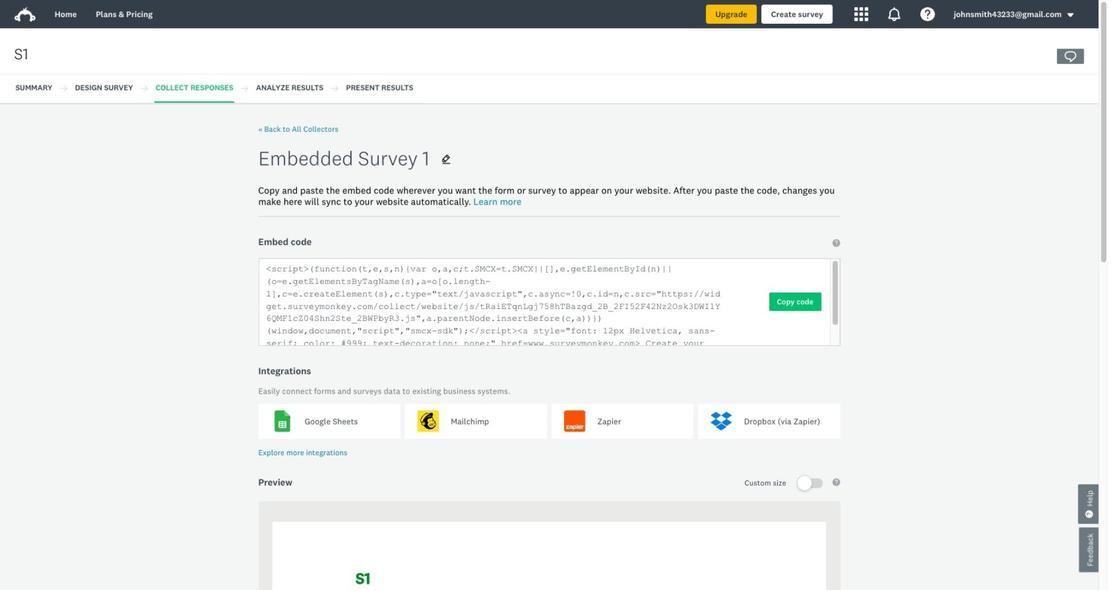 Task type: locate. For each thing, give the bounding box(es) containing it.
dropdown arrow image
[[1067, 11, 1075, 19]]

0 horizontal spatial products icon image
[[854, 7, 868, 21]]

surveymonkey logo image
[[14, 7, 36, 22]]

None text field
[[258, 258, 840, 346]]

1 horizontal spatial products icon image
[[887, 7, 902, 21]]

1 products icon image from the left
[[854, 7, 868, 21]]

2 products icon image from the left
[[887, 7, 902, 21]]

products icon image
[[854, 7, 868, 21], [887, 7, 902, 21]]



Task type: describe. For each thing, give the bounding box(es) containing it.
help icon image
[[921, 7, 935, 21]]



